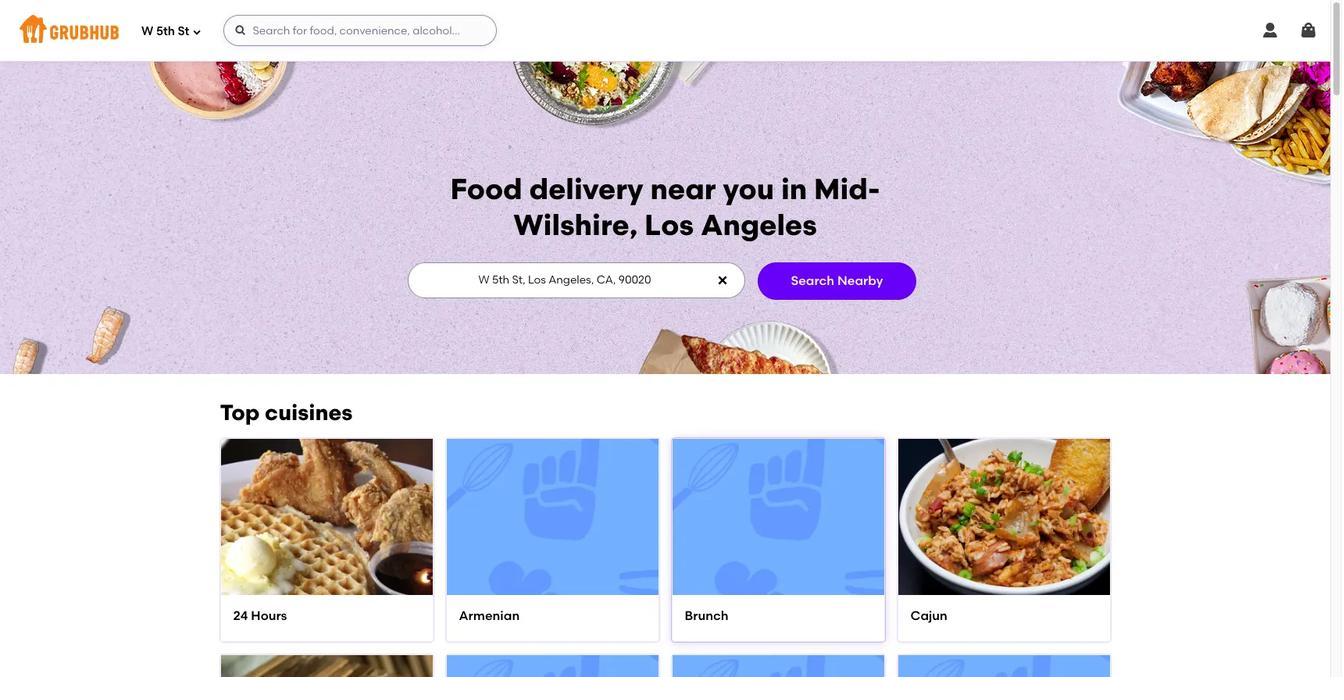 Task type: locate. For each thing, give the bounding box(es) containing it.
brunch link
[[685, 608, 872, 626]]

brunch delivery image
[[673, 412, 884, 624]]

armenian
[[459, 609, 520, 624]]

24 hours delivery image
[[221, 412, 433, 624]]

delivery
[[530, 172, 644, 206]]

search
[[791, 273, 835, 288]]

24
[[233, 609, 248, 624]]

nearby
[[838, 273, 884, 288]]

cuisines
[[265, 399, 353, 426]]

1 horizontal spatial svg image
[[716, 274, 729, 287]]

cajun link
[[911, 608, 1098, 626]]

svg image
[[1300, 21, 1318, 40], [193, 27, 202, 36], [716, 274, 729, 287]]

you
[[723, 172, 775, 206]]

0 horizontal spatial svg image
[[193, 27, 202, 36]]

24 hours link
[[233, 608, 420, 626]]

Search for food, convenience, alcohol... search field
[[224, 15, 497, 46]]

5th
[[156, 24, 175, 38]]

svg image
[[1261, 21, 1280, 40], [235, 24, 247, 37]]

2 horizontal spatial svg image
[[1300, 21, 1318, 40]]

hours
[[251, 609, 287, 624]]



Task type: describe. For each thing, give the bounding box(es) containing it.
armenian link
[[459, 608, 646, 626]]

0 horizontal spatial svg image
[[235, 24, 247, 37]]

1 horizontal spatial svg image
[[1261, 21, 1280, 40]]

armenian delivery image
[[447, 412, 658, 624]]

top cuisines
[[220, 399, 353, 426]]

w
[[141, 24, 153, 38]]

main navigation navigation
[[0, 0, 1331, 61]]

browse hero image
[[0, 61, 1331, 374]]

top
[[220, 399, 260, 426]]

cajun
[[911, 609, 948, 624]]

wilshire,
[[514, 208, 638, 242]]

24 hours
[[233, 609, 287, 624]]

mid-
[[814, 172, 880, 206]]

brunch
[[685, 609, 729, 624]]

food delivery near you in mid- wilshire, los angeles
[[451, 172, 880, 242]]

angeles
[[701, 208, 817, 242]]

los
[[645, 208, 694, 242]]

food
[[451, 172, 523, 206]]

w 5th st
[[141, 24, 190, 38]]

near
[[651, 172, 716, 206]]

search nearby button
[[758, 262, 917, 300]]

st
[[178, 24, 190, 38]]

Search Address search field
[[408, 263, 744, 298]]

cajun delivery image
[[898, 412, 1110, 624]]

search nearby
[[791, 273, 884, 288]]

in
[[781, 172, 808, 206]]



Task type: vqa. For each thing, say whether or not it's contained in the screenshot.
Los
yes



